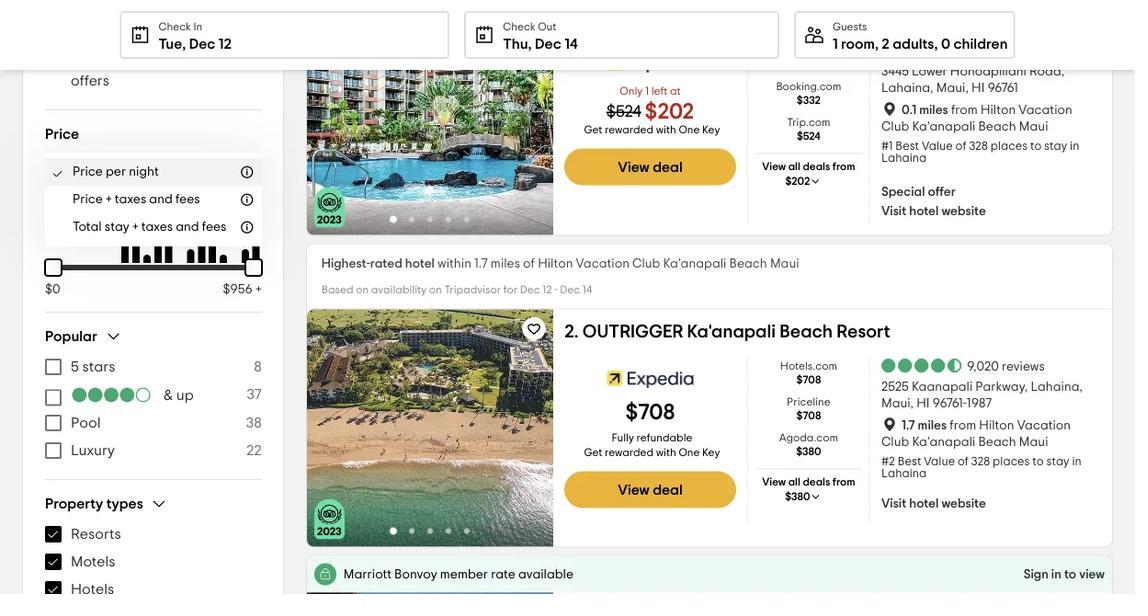 Task type: locate. For each thing, give the bounding box(es) containing it.
on down within
[[429, 285, 442, 296]]

2
[[882, 36, 890, 51]]

vacation down road
[[1019, 104, 1073, 116]]

0 vertical spatial value
[[922, 140, 954, 152]]

group containing property types
[[45, 495, 262, 594]]

places down 'lahaina, maui, hi 96761-1987'
[[993, 456, 1031, 468]]

all down trip.com $524
[[789, 161, 801, 172]]

hilton for 2. outrigger ka'anapali beach resort
[[980, 419, 1015, 432]]

12 left "-"
[[543, 285, 552, 296]]

check inside check in tue, dec 12
[[159, 21, 191, 32]]

$0
[[45, 283, 60, 296]]

328 inside #2 best value of 328 places to stay in lahaina
[[972, 456, 991, 468]]

1 horizontal spatial 14
[[583, 285, 593, 296]]

view down 'agoda.com $380' on the bottom right of page
[[763, 477, 787, 488]]

places down 96761
[[991, 140, 1028, 152]]

shores
[[721, 7, 778, 25]]

special
[[882, 185, 926, 198]]

1 inside guests 1 room , 2 adults , 0 children
[[833, 36, 838, 51]]

1 horizontal spatial +
[[132, 221, 139, 234]]

0 horizontal spatial kaanapali
[[631, 7, 717, 25]]

rated
[[370, 257, 403, 270]]

#2
[[882, 456, 896, 468]]

rewarded
[[605, 125, 654, 136], [605, 448, 654, 459]]

available
[[519, 568, 574, 581]]

12x up available
[[565, 492, 581, 503]]

hotels.com
[[781, 46, 838, 57], [781, 361, 838, 372]]

+
[[106, 193, 112, 206], [132, 221, 139, 234], [256, 283, 262, 296]]

0 horizontal spatial lahaina,
[[882, 82, 934, 95]]

1 vertical spatial best
[[898, 456, 922, 468]]

1 vertical spatial lahaina
[[882, 468, 927, 480]]

no
[[71, 26, 90, 40]]

with inside properties with special offers
[[144, 53, 171, 68]]

expedia.com image up only 1 left at
[[608, 46, 694, 82]]

deal down refundable
[[653, 482, 683, 497]]

hi
[[972, 82, 985, 95], [917, 397, 930, 410]]

stay inside #1 best value of 328 places to stay in lahaina
[[1045, 140, 1068, 152]]

miles up for
[[491, 257, 521, 270]]

0 vertical spatial places
[[991, 140, 1028, 152]]

view down booking.com $332
[[763, 161, 787, 172]]

0.1 miles
[[902, 104, 949, 116]]

328 inside #1 best value of 328 places to stay in lahaina
[[970, 140, 989, 152]]

2 pay from the top
[[569, 448, 587, 459]]

1 vertical spatial deals
[[803, 477, 831, 488]]

resort
[[837, 322, 891, 341]]

$202 up booking.com
[[797, 59, 822, 70]]

1 vertical spatial lahaina,
[[1031, 381, 1084, 394]]

view deal
[[618, 160, 683, 174], [618, 482, 683, 497]]

hilton for 1. aston kaanapali shores
[[981, 104, 1017, 116]]

from inside view all deals from $202
[[833, 161, 856, 172]]

0 horizontal spatial maui,
[[882, 397, 914, 410]]

special offer visit hotel website
[[882, 185, 987, 218]]

stay for 1. aston kaanapali shores
[[1045, 140, 1068, 152]]

refundable
[[637, 433, 693, 444]]

2 vertical spatial club
[[882, 436, 910, 448]]

$380 inside 'agoda.com $380'
[[797, 447, 822, 458]]

of up 'offer'
[[956, 140, 967, 152]]

1 check from the left
[[159, 21, 191, 32]]

$524
[[607, 104, 642, 120], [797, 131, 821, 142]]

12x inside fully refundable pay up to 12x get rewarded with one key
[[565, 492, 581, 503]]

0 vertical spatial up
[[565, 147, 578, 158]]

booking.com $332
[[777, 81, 842, 106]]

hi down honoapiilani
[[972, 82, 985, 95]]

1 from hilton vacation club ka'anapali beach maui from the top
[[882, 104, 1073, 133]]

with inside pay up to 12x get rewarded with one key
[[656, 125, 677, 136]]

$708 up priceline in the right of the page
[[797, 375, 822, 386]]

0 vertical spatial best
[[896, 140, 920, 152]]

places for 1. aston kaanapali shores
[[991, 140, 1028, 152]]

1 vertical spatial from hilton vacation club ka'anapali beach maui
[[882, 419, 1072, 448]]

deals for beach
[[803, 477, 831, 488]]

with inside fully refundable pay up to 12x get rewarded with one key
[[656, 448, 677, 459]]

2 check from the left
[[503, 21, 536, 32]]

1 vertical spatial 1.7
[[902, 419, 916, 432]]

menu for popular
[[45, 353, 262, 465]]

328 for 1. aston kaanapali shores
[[970, 140, 989, 152]]

1 horizontal spatial 12
[[543, 285, 552, 296]]

maximum price slider
[[233, 247, 274, 288]]

2 group from the top
[[45, 495, 262, 594]]

+ for $956
[[256, 283, 262, 296]]

in inside #2 best value of 328 places to stay in lahaina
[[1073, 456, 1082, 468]]

1 vertical spatial rewarded
[[605, 448, 654, 459]]

1 vertical spatial up
[[176, 388, 194, 403]]

lahaina up visit hotel website
[[882, 468, 927, 480]]

deals down trip.com $524
[[803, 161, 831, 172]]

priceline
[[787, 397, 831, 408]]

view
[[1080, 568, 1106, 581]]

1.7 down 2525 on the right of the page
[[902, 419, 916, 432]]

hotel down 'offer'
[[910, 205, 939, 218]]

3 menu from the top
[[45, 521, 262, 594]]

0 vertical spatial group
[[45, 327, 262, 465]]

maui, down 2525 on the right of the page
[[882, 397, 914, 410]]

1 vertical spatial $524
[[797, 131, 821, 142]]

website down #2 best value of 328 places to stay in lahaina
[[942, 497, 987, 510]]

value for 2. outrigger ka'anapali beach resort
[[925, 456, 956, 468]]

0 vertical spatial maui,
[[937, 82, 969, 95]]

2 horizontal spatial +
[[256, 283, 262, 296]]

rate
[[491, 568, 516, 581]]

with down $524 $202
[[656, 125, 677, 136]]

best inside #1 best value of 328 places to stay in lahaina
[[896, 140, 920, 152]]

$708 for hotels.com
[[797, 375, 822, 386]]

lahaina for 1. aston kaanapali shores
[[882, 152, 927, 164]]

2525
[[882, 381, 910, 394]]

vacation down the parkway
[[1018, 419, 1072, 432]]

value inside #1 best value of 328 places to stay in lahaina
[[922, 140, 954, 152]]

0 vertical spatial 328
[[970, 140, 989, 152]]

beach up 2. outrigger ka'anapali beach resort
[[730, 257, 768, 270]]

dec
[[189, 36, 216, 51], [535, 36, 562, 51], [520, 285, 540, 296], [560, 285, 580, 296]]

in inside button
[[1052, 568, 1062, 581]]

2 view deal button from the top
[[565, 471, 737, 508]]

0 vertical spatial 14
[[565, 36, 578, 51]]

0 vertical spatial deal
[[653, 160, 683, 174]]

0 vertical spatial kaanapali
[[631, 7, 717, 25]]

of right within
[[523, 257, 535, 270]]

adults
[[893, 36, 935, 51]]

1. aston kaanapali shores
[[565, 7, 778, 25]]

view deal button for outrigger
[[565, 471, 737, 508]]

best for 1. aston kaanapali shores
[[896, 140, 920, 152]]

1 for left
[[646, 86, 649, 97]]

reviews up road
[[1000, 45, 1043, 58]]

2 deals from the top
[[803, 477, 831, 488]]

hi inside 3,524 reviews 3445 lower honoapiilani road , lahaina, maui, hi 96761
[[972, 82, 985, 95]]

usual
[[394, 7, 421, 18]]

2 get from the top
[[584, 448, 603, 459]]

2 one from the top
[[679, 448, 700, 459]]

all down 'agoda.com $380' on the bottom right of page
[[789, 477, 801, 488]]

1 vertical spatial one
[[679, 448, 700, 459]]

1 vertical spatial 1
[[646, 86, 649, 97]]

2 vertical spatial with
[[656, 448, 677, 459]]

kaanapali right aston
[[631, 7, 717, 25]]

view down fully
[[618, 482, 650, 497]]

visit
[[882, 205, 907, 218], [882, 497, 907, 510]]

in for 1. aston kaanapali shores
[[1071, 140, 1080, 152]]

1 view deal from the top
[[618, 160, 683, 174]]

0 vertical spatial pay
[[569, 132, 587, 143]]

1 vertical spatial 12x
[[565, 492, 581, 503]]

1 key from the top
[[703, 125, 721, 136]]

up inside fully refundable pay up to 12x get rewarded with one key
[[565, 462, 578, 473]]

2 from hilton vacation club ka'anapali beach maui from the top
[[882, 419, 1072, 448]]

children
[[954, 36, 1009, 51]]

view deal for aston
[[618, 160, 683, 174]]

club up #1
[[882, 120, 910, 133]]

0 vertical spatial miles
[[920, 104, 949, 116]]

parkway
[[976, 381, 1025, 394]]

value down '1.7 miles'
[[925, 456, 956, 468]]

deals inside view all deals from $202
[[803, 161, 831, 172]]

1 deals from the top
[[803, 161, 831, 172]]

visit down special
[[882, 205, 907, 218]]

0 vertical spatial view deal button
[[565, 149, 737, 185]]

1 vertical spatial website
[[942, 497, 987, 510]]

deal for ka'anapali
[[653, 482, 683, 497]]

taxes
[[115, 193, 146, 206], [141, 221, 173, 234]]

1 horizontal spatial fees
[[202, 221, 227, 234]]

2 hotels.com from the top
[[781, 361, 838, 372]]

0 vertical spatial hotel
[[910, 205, 939, 218]]

0 vertical spatial of
[[956, 140, 967, 152]]

1 all from the top
[[789, 161, 801, 172]]

, left 0
[[935, 36, 939, 51]]

to inside #2 best value of 328 places to stay in lahaina
[[1033, 456, 1045, 468]]

hotels.com up priceline in the right of the page
[[781, 361, 838, 372]]

less
[[348, 7, 366, 18]]

with down tue,
[[144, 53, 171, 68]]

best right #2
[[898, 456, 922, 468]]

from hilton vacation club ka'anapali beach maui for 2. outrigger ka'anapali beach resort
[[882, 419, 1072, 448]]

of for 2. outrigger ka'anapali beach resort
[[958, 456, 969, 468]]

1 horizontal spatial on
[[429, 285, 442, 296]]

1 deal from the top
[[653, 160, 683, 174]]

1 horizontal spatial and
[[176, 221, 199, 234]]

1 vertical spatial key
[[703, 448, 721, 459]]

hotel right rated
[[405, 257, 435, 270]]

up inside pay up to 12x get rewarded with one key
[[565, 147, 578, 158]]

expedia.com image down outrigger
[[608, 361, 694, 398]]

minimum price slider
[[33, 247, 74, 288]]

rewarded down fully
[[605, 448, 654, 459]]

needed
[[179, 26, 232, 40]]

best inside #2 best value of 328 places to stay in lahaina
[[898, 456, 922, 468]]

+ up total stay + taxes and fees
[[106, 193, 112, 206]]

one
[[679, 125, 700, 136], [679, 448, 700, 459]]

2 vertical spatial +
[[256, 283, 262, 296]]

kaanapali up "96761-"
[[912, 381, 973, 394]]

of inside #1 best value of 328 places to stay in lahaina
[[956, 140, 967, 152]]

1 group from the top
[[45, 327, 262, 465]]

0 vertical spatial stay
[[1045, 140, 1068, 152]]

lahaina, down 9,020 reviews link
[[1031, 381, 1084, 394]]

1 horizontal spatial $524
[[797, 131, 821, 142]]

0 vertical spatial 12
[[219, 36, 232, 51]]

0 vertical spatial with
[[144, 53, 171, 68]]

reviews up the parkway
[[1003, 361, 1046, 373]]

1 vertical spatial expedia.com image
[[608, 361, 694, 398]]

miles
[[920, 104, 949, 116], [491, 257, 521, 270], [918, 419, 948, 432]]

lahaina inside #2 best value of 328 places to stay in lahaina
[[882, 468, 927, 480]]

value down '0.1 miles'
[[922, 140, 954, 152]]

taxes up total stay + taxes and fees
[[115, 193, 146, 206]]

0 vertical spatial one
[[679, 125, 700, 136]]

pay inside pay up to 12x get rewarded with one key
[[569, 132, 587, 143]]

view
[[618, 160, 650, 174], [763, 161, 787, 172], [763, 477, 787, 488], [618, 482, 650, 497]]

based
[[322, 285, 354, 296]]

from hilton vacation club ka'anapali beach maui for 1. aston kaanapali shores
[[882, 104, 1073, 133]]

0 vertical spatial vacation
[[1019, 104, 1073, 116]]

2 deal from the top
[[653, 482, 683, 497]]

website down 'offer'
[[942, 205, 987, 218]]

best
[[896, 140, 920, 152], [898, 456, 922, 468]]

0 vertical spatial key
[[703, 125, 721, 136]]

1 horizontal spatial 1
[[833, 36, 838, 51]]

$380
[[797, 447, 822, 458], [786, 492, 811, 503]]

$380 inside view all deals from $380
[[786, 492, 811, 503]]

1 vertical spatial menu
[[45, 353, 262, 465]]

up for pay
[[565, 147, 578, 158]]

1 vertical spatial of
[[523, 257, 535, 270]]

hotels.com for shores
[[781, 46, 838, 57]]

check up thu,
[[503, 21, 536, 32]]

1 12x from the top
[[565, 176, 581, 187]]

vacation for 1. aston kaanapali shores
[[1019, 104, 1073, 116]]

up
[[565, 147, 578, 158], [176, 388, 194, 403], [565, 462, 578, 473]]

aston kaanapali shores in maui image
[[307, 0, 554, 235], [307, 0, 554, 235]]

328 down 1987 at the right bottom
[[972, 456, 991, 468]]

no prepayment needed
[[71, 26, 232, 40]]

miles for 1. aston kaanapali shores
[[920, 104, 949, 116]]

expedia.com image
[[608, 46, 694, 82], [608, 361, 694, 398]]

& up
[[164, 388, 194, 403]]

with down refundable
[[656, 448, 677, 459]]

dec inside check out thu, dec 14
[[535, 36, 562, 51]]

menu
[[45, 0, 262, 95], [45, 353, 262, 465], [45, 521, 262, 594]]

0 vertical spatial reviews
[[1000, 45, 1043, 58]]

maui up #2 best value of 328 places to stay in lahaina
[[1020, 436, 1049, 448]]

in inside #1 best value of 328 places to stay in lahaina
[[1071, 140, 1080, 152]]

0 vertical spatial $380
[[797, 447, 822, 458]]

0 vertical spatial hotels.com
[[781, 46, 838, 57]]

view deal button down $524 $202
[[565, 149, 737, 185]]

1 view deal button from the top
[[565, 149, 737, 185]]

visit inside 'special offer visit hotel website'
[[882, 205, 907, 218]]

all for shores
[[789, 161, 801, 172]]

all for beach
[[789, 477, 801, 488]]

$708
[[797, 375, 822, 386], [626, 402, 676, 424], [797, 411, 822, 422]]

hotels.com $708
[[781, 361, 838, 386]]

1 vertical spatial hotel
[[405, 257, 435, 270]]

1. aston kaanapali shores link
[[565, 7, 778, 25]]

2 vertical spatial stay
[[1047, 456, 1070, 468]]

2 view deal from the top
[[618, 482, 683, 497]]

lahaina, inside 3,524 reviews 3445 lower honoapiilani road , lahaina, maui, hi 96761
[[882, 82, 934, 95]]

$202 down trip.com $524
[[786, 176, 811, 187]]

0 horizontal spatial 12
[[219, 36, 232, 51]]

0 vertical spatial 1
[[833, 36, 838, 51]]

0 horizontal spatial $524
[[607, 104, 642, 120]]

fees up total stay + taxes and fees
[[176, 193, 200, 206]]

37
[[247, 387, 262, 402]]

0 vertical spatial rewarded
[[605, 125, 654, 136]]

check for tue,
[[159, 21, 191, 32]]

#2 best value of 328 places to stay in lahaina
[[882, 456, 1082, 480]]

1 website from the top
[[942, 205, 987, 218]]

vacation for 2. outrigger ka'anapali beach resort
[[1018, 419, 1072, 432]]

taxes down the price + taxes and fees
[[141, 221, 173, 234]]

0 vertical spatial view deal
[[618, 160, 683, 174]]

from hilton vacation club ka'anapali beach maui up #1 best value of 328 places to stay in lahaina
[[882, 104, 1073, 133]]

rewarded inside fully refundable pay up to 12x get rewarded with one key
[[605, 448, 654, 459]]

1 hotels.com from the top
[[781, 46, 838, 57]]

5
[[71, 360, 79, 374]]

from hilton vacation club ka'anapali beach maui down 1987 at the right bottom
[[882, 419, 1072, 448]]

check for thu,
[[503, 21, 536, 32]]

12x up highest-rated hotel within 1.7 miles of hilton vacation club ka'anapali beach maui at the top
[[565, 176, 581, 187]]

deal down $524 $202
[[653, 160, 683, 174]]

dec down out
[[535, 36, 562, 51]]

1 horizontal spatial maui,
[[937, 82, 969, 95]]

dec right "-"
[[560, 285, 580, 296]]

0 vertical spatial and
[[149, 193, 173, 206]]

check
[[159, 21, 191, 32], [503, 21, 536, 32]]

maui for beach
[[1020, 436, 1049, 448]]

2 key from the top
[[703, 448, 721, 459]]

hotels.com up booking.com
[[781, 46, 838, 57]]

-
[[555, 285, 558, 296]]

1 vertical spatial visit
[[882, 497, 907, 510]]

hilton down 96761
[[981, 104, 1017, 116]]

$380 down 'agoda.com $380' on the bottom right of page
[[786, 492, 811, 503]]

tue,
[[159, 36, 186, 51]]

$380 down agoda.com
[[797, 447, 822, 458]]

0 horizontal spatial hi
[[917, 397, 930, 410]]

, right honoapiilani
[[1062, 65, 1065, 78]]

hi up '1.7 miles'
[[917, 397, 930, 410]]

get inside pay up to 12x get rewarded with one key
[[584, 125, 603, 136]]

1 vertical spatial +
[[132, 221, 139, 234]]

menu containing resorts
[[45, 521, 262, 594]]

rewarded down $524 $202
[[605, 125, 654, 136]]

maui for shores
[[1020, 120, 1049, 133]]

1 on from the left
[[356, 285, 369, 296]]

aston
[[580, 7, 628, 25]]

places inside #2 best value of 328 places to stay in lahaina
[[993, 456, 1031, 468]]

1 get from the top
[[584, 125, 603, 136]]

$202 for $524 $202
[[645, 101, 695, 123]]

dec up "special"
[[189, 36, 216, 51]]

reviews inside 3,524 reviews 3445 lower honoapiilani road , lahaina, maui, hi 96761
[[1000, 45, 1043, 58]]

view deal button for aston
[[565, 149, 737, 185]]

2 12x from the top
[[565, 492, 581, 503]]

$524 inside trip.com $524
[[797, 131, 821, 142]]

2 expedia.com image from the top
[[608, 361, 694, 398]]

outrigger ka'anapali beach resort in maui image
[[307, 310, 554, 547], [307, 310, 554, 547]]

0 vertical spatial all
[[789, 161, 801, 172]]

best right #1
[[896, 140, 920, 152]]

1 one from the top
[[679, 125, 700, 136]]

value inside #2 best value of 328 places to stay in lahaina
[[925, 456, 956, 468]]

view all deals from $380
[[763, 477, 856, 503]]

0 vertical spatial $202
[[797, 59, 822, 70]]

key
[[703, 125, 721, 136], [703, 448, 721, 459]]

1.
[[565, 7, 576, 25]]

2 menu from the top
[[45, 353, 262, 465]]

deals inside view all deals from $380
[[803, 477, 831, 488]]

key inside fully refundable pay up to 12x get rewarded with one key
[[703, 448, 721, 459]]

trip.com $524
[[788, 117, 831, 142]]

2 rewarded from the top
[[605, 448, 654, 459]]

ka'anapali
[[913, 120, 976, 133], [664, 257, 727, 270], [688, 322, 776, 341], [913, 436, 976, 448]]

0 horizontal spatial +
[[106, 193, 112, 206]]

group
[[45, 327, 262, 465], [45, 495, 262, 594]]

with
[[144, 53, 171, 68], [656, 125, 677, 136], [656, 448, 677, 459]]

$708 inside hotels.com $708
[[797, 375, 822, 386]]

vacation up outrigger
[[576, 257, 630, 270]]

2 all from the top
[[789, 477, 801, 488]]

all
[[789, 161, 801, 172], [789, 477, 801, 488]]

miles right the 0.1 on the right of the page
[[920, 104, 949, 116]]

hotel down #2 best value of 328 places to stay in lahaina
[[910, 497, 939, 510]]

reviews for 3,524
[[1000, 45, 1043, 58]]

check up tue,
[[159, 21, 191, 32]]

maui, inside 3,524 reviews 3445 lower honoapiilani road , lahaina, maui, hi 96761
[[937, 82, 969, 95]]

$202 inside hotels.com $202
[[797, 59, 822, 70]]

lahaina inside #1 best value of 328 places to stay in lahaina
[[882, 152, 927, 164]]

get
[[584, 125, 603, 136], [584, 448, 603, 459]]

miles down "96761-"
[[918, 419, 948, 432]]

club up outrigger
[[633, 257, 661, 270]]

1 vertical spatial reviews
[[1003, 361, 1046, 373]]

visit hotel website
[[882, 497, 987, 510]]

vacation
[[1019, 104, 1073, 116], [576, 257, 630, 270], [1018, 419, 1072, 432]]

$524 down trip.com
[[797, 131, 821, 142]]

1 visit from the top
[[882, 205, 907, 218]]

all inside view all deals from $380
[[789, 477, 801, 488]]

1 vertical spatial hi
[[917, 397, 930, 410]]

2 on from the left
[[429, 285, 442, 296]]

of inside #2 best value of 328 places to stay in lahaina
[[958, 456, 969, 468]]

4.0 of 5 bubbles image
[[71, 388, 152, 402]]

$708 inside priceline $708
[[797, 411, 822, 422]]

in for 2. outrigger ka'anapali beach resort
[[1073, 456, 1082, 468]]

get inside fully refundable pay up to 12x get rewarded with one key
[[584, 448, 603, 459]]

deals down 'agoda.com $380' on the bottom right of page
[[803, 477, 831, 488]]

club for 2. outrigger ka'anapali beach resort
[[882, 436, 910, 448]]

1 vertical spatial with
[[656, 125, 677, 136]]

maui down road
[[1020, 120, 1049, 133]]

from
[[952, 104, 979, 116], [833, 161, 856, 172], [950, 419, 977, 432], [833, 477, 856, 488]]

view deal down refundable
[[618, 482, 683, 497]]

hilton
[[981, 104, 1017, 116], [538, 257, 573, 270], [980, 419, 1015, 432]]

0.1
[[902, 104, 917, 116]]

reviews inside 9,020 reviews link
[[1003, 361, 1046, 373]]

0 vertical spatial hi
[[972, 82, 985, 95]]

1.7
[[475, 257, 488, 270], [902, 419, 916, 432]]

1 vertical spatial in
[[1073, 456, 1082, 468]]

maui up 2. outrigger ka'anapali beach resort
[[771, 257, 800, 270]]

one down refundable
[[679, 448, 700, 459]]

all inside view all deals from $202
[[789, 161, 801, 172]]

2 vertical spatial miles
[[918, 419, 948, 432]]

to
[[1031, 140, 1042, 152], [565, 161, 575, 172], [1033, 456, 1045, 468], [565, 477, 575, 488], [1065, 568, 1077, 581]]

0 vertical spatial maui
[[1020, 120, 1049, 133]]

1 horizontal spatial kaanapali
[[912, 381, 973, 394]]

$202
[[797, 59, 822, 70], [645, 101, 695, 123], [786, 176, 811, 187]]

club for 1. aston kaanapali shores
[[882, 120, 910, 133]]

hotel
[[910, 205, 939, 218], [405, 257, 435, 270], [910, 497, 939, 510]]

deals
[[803, 161, 831, 172], [803, 477, 831, 488]]

2 lahaina from the top
[[882, 468, 927, 480]]

outrigger
[[583, 322, 684, 341]]

40% less than usual
[[324, 7, 421, 18]]

328
[[970, 140, 989, 152], [972, 456, 991, 468]]

0 vertical spatial hilton
[[981, 104, 1017, 116]]

1 rewarded from the top
[[605, 125, 654, 136]]

check inside check out thu, dec 14
[[503, 21, 536, 32]]

12 up "special"
[[219, 36, 232, 51]]

1 vertical spatial 328
[[972, 456, 991, 468]]

$708 up refundable
[[626, 402, 676, 424]]

, down 9,020 reviews link
[[1025, 381, 1029, 394]]

0 vertical spatial deals
[[803, 161, 831, 172]]

1.7 miles
[[902, 419, 948, 432]]

$708 down priceline in the right of the page
[[797, 411, 822, 422]]

1 horizontal spatial hi
[[972, 82, 985, 95]]

menu containing 5 stars
[[45, 353, 262, 465]]

0 horizontal spatial 14
[[565, 36, 578, 51]]

1 for room
[[833, 36, 838, 51]]

stay inside #2 best value of 328 places to stay in lahaina
[[1047, 456, 1070, 468]]

and down the price + taxes and fees
[[176, 221, 199, 234]]

than
[[369, 7, 392, 18]]

1 horizontal spatial check
[[503, 21, 536, 32]]

1 vertical spatial value
[[925, 456, 956, 468]]

places inside #1 best value of 328 places to stay in lahaina
[[991, 140, 1028, 152]]

pay up to 12x get rewarded with one key
[[565, 125, 721, 187]]

lahaina, down 3445
[[882, 82, 934, 95]]

1 menu from the top
[[45, 0, 262, 95]]

view deal for outrigger
[[618, 482, 683, 497]]

0 vertical spatial in
[[1071, 140, 1080, 152]]

96761
[[988, 82, 1019, 95]]

lahaina up special
[[882, 152, 927, 164]]

2 vertical spatial maui
[[1020, 436, 1049, 448]]

1.7 right within
[[475, 257, 488, 270]]

view down $524 $202
[[618, 160, 650, 174]]

1 vertical spatial $202
[[645, 101, 695, 123]]

hotels.com $202
[[781, 46, 838, 70]]

on
[[356, 285, 369, 296], [429, 285, 442, 296]]

visit down #2
[[882, 497, 907, 510]]

,
[[876, 36, 879, 51], [935, 36, 939, 51], [1062, 65, 1065, 78], [1025, 381, 1029, 394]]

of up visit hotel website
[[958, 456, 969, 468]]

1 vertical spatial maui,
[[882, 397, 914, 410]]

1 vertical spatial taxes
[[141, 221, 173, 234]]

1 vertical spatial hotels.com
[[781, 361, 838, 372]]

328 down 96761
[[970, 140, 989, 152]]

1 expedia.com image from the top
[[608, 46, 694, 82]]

14 right "-"
[[583, 285, 593, 296]]

1 pay from the top
[[569, 132, 587, 143]]

1 lahaina from the top
[[882, 152, 927, 164]]

and up total stay + taxes and fees
[[149, 193, 173, 206]]

maui,
[[937, 82, 969, 95], [882, 397, 914, 410]]



Task type: vqa. For each thing, say whether or not it's contained in the screenshot.
"experience" in the left bottom of the page
no



Task type: describe. For each thing, give the bounding box(es) containing it.
fully
[[612, 433, 635, 444]]

view inside view all deals from $380
[[763, 477, 787, 488]]

#1 best value of 328 places to stay in lahaina
[[882, 140, 1080, 164]]

total
[[73, 221, 102, 234]]

resorts
[[71, 527, 121, 542]]

96761-
[[933, 397, 967, 410]]

dec inside check in tue, dec 12
[[189, 36, 216, 51]]

total stay + taxes and fees
[[73, 221, 227, 234]]

2023 link
[[307, 310, 554, 547]]

1 vertical spatial 12
[[543, 285, 552, 296]]

check out thu, dec 14
[[503, 21, 578, 51]]

popular
[[45, 329, 97, 344]]

1 vertical spatial miles
[[491, 257, 521, 270]]

dec right for
[[520, 285, 540, 296]]

5 stars
[[71, 360, 116, 374]]

to inside button
[[1065, 568, 1077, 581]]

2. outrigger ka'anapali beach resort
[[565, 322, 891, 341]]

property types
[[45, 497, 143, 511]]

agoda.com
[[780, 433, 839, 444]]

0 vertical spatial 1.7
[[475, 257, 488, 270]]

$524 inside $524 $202
[[607, 104, 642, 120]]

offers
[[71, 74, 110, 88]]

rewarded inside pay up to 12x get rewarded with one key
[[605, 125, 654, 136]]

2.
[[565, 322, 579, 341]]

menu containing no prepayment needed
[[45, 0, 262, 95]]

12x inside pay up to 12x get rewarded with one key
[[565, 176, 581, 187]]

2. outrigger ka'anapali beach resort link
[[565, 322, 891, 341]]

pay inside fully refundable pay up to 12x get rewarded with one key
[[569, 448, 587, 459]]

2 visit from the top
[[882, 497, 907, 510]]

room
[[842, 36, 876, 51]]

bonvoy
[[395, 568, 438, 581]]

priceline $708
[[787, 397, 831, 422]]

one inside fully refundable pay up to 12x get rewarded with one key
[[679, 448, 700, 459]]

$956 +
[[223, 283, 262, 296]]

1 vertical spatial fees
[[202, 221, 227, 234]]

luxury
[[71, 443, 115, 458]]

14 inside check out thu, dec 14
[[565, 36, 578, 51]]

offer
[[929, 185, 956, 198]]

beach up #1 best value of 328 places to stay in lahaina
[[979, 120, 1017, 133]]

2 website from the top
[[942, 497, 987, 510]]

40%
[[324, 7, 345, 18]]

2525 kaanapali parkway ,
[[882, 381, 1031, 394]]

menu for property types
[[45, 521, 262, 594]]

guests 1 room , 2 adults , 0 children
[[833, 21, 1009, 51]]

#1
[[882, 140, 894, 152]]

view all deals from $202
[[763, 161, 856, 187]]

1 vertical spatial kaanapali
[[912, 381, 973, 394]]

booking.com
[[777, 81, 842, 92]]

&
[[164, 388, 173, 403]]

best for 2. outrigger ka'anapali beach resort
[[898, 456, 922, 468]]

trip.com
[[788, 117, 831, 128]]

to inside fully refundable pay up to 12x get rewarded with one key
[[565, 477, 575, 488]]

stay for 2. outrigger ka'anapali beach resort
[[1047, 456, 1070, 468]]

2 vertical spatial hotel
[[910, 497, 939, 510]]

guests
[[833, 21, 868, 32]]

3445
[[882, 65, 910, 78]]

special
[[174, 53, 223, 68]]

agoda.com $380
[[780, 433, 839, 458]]

38
[[246, 416, 262, 431]]

0 vertical spatial taxes
[[115, 193, 146, 206]]

1 vertical spatial 14
[[583, 285, 593, 296]]

+ for price
[[106, 193, 112, 206]]

key inside pay up to 12x get rewarded with one key
[[703, 125, 721, 136]]

lahaina for 2. outrigger ka'anapali beach resort
[[882, 468, 927, 480]]

website inside 'special offer visit hotel website'
[[942, 205, 987, 218]]

one inside pay up to 12x get rewarded with one key
[[679, 125, 700, 136]]

group containing popular
[[45, 327, 262, 465]]

1 vertical spatial maui
[[771, 257, 800, 270]]

view inside view all deals from $202
[[763, 161, 787, 172]]

lahaina, maui, hi 96761-1987
[[882, 381, 1084, 410]]

8
[[254, 360, 262, 374]]

12 inside check in tue, dec 12
[[219, 36, 232, 51]]

$332
[[797, 95, 821, 106]]

$202 for hotels.com $202
[[797, 59, 822, 70]]

motels
[[71, 555, 116, 569]]

1 vertical spatial hilton
[[538, 257, 573, 270]]

from inside view all deals from $380
[[833, 477, 856, 488]]

up for &
[[176, 388, 194, 403]]

1 horizontal spatial 1.7
[[902, 419, 916, 432]]

properties
[[71, 53, 141, 68]]

1 vertical spatial stay
[[105, 221, 130, 234]]

3,524
[[968, 45, 997, 58]]

beach up hotels.com $708
[[780, 322, 833, 341]]

0
[[942, 36, 951, 51]]

based on availability on tripadvisor for dec 12 - dec 14
[[322, 285, 593, 296]]

miles for 2. outrigger ka'anapali beach resort
[[918, 419, 948, 432]]

places for 2. outrigger ka'anapali beach resort
[[993, 456, 1031, 468]]

at
[[670, 86, 681, 97]]

maui, inside 'lahaina, maui, hi 96761-1987'
[[882, 397, 914, 410]]

hotels.com for beach
[[781, 361, 838, 372]]

$202 inside view all deals from $202
[[786, 176, 811, 187]]

0 horizontal spatial and
[[149, 193, 173, 206]]

to inside pay up to 12x get rewarded with one key
[[565, 161, 575, 172]]

reviews for 9,020
[[1003, 361, 1046, 373]]

honoapiilani
[[951, 65, 1027, 78]]

22
[[246, 443, 262, 458]]

out
[[538, 21, 557, 32]]

sign in to view button
[[1024, 567, 1106, 582]]

0 vertical spatial fees
[[176, 193, 200, 206]]

3,524 reviews 3445 lower honoapiilani road , lahaina, maui, hi 96761
[[882, 45, 1065, 95]]

left
[[652, 86, 668, 97]]

3,524 reviews link
[[968, 45, 1043, 59]]

member
[[440, 568, 489, 581]]

only 1 left at
[[620, 86, 681, 97]]

sign in to view
[[1024, 568, 1106, 581]]

deal for kaanapali
[[653, 160, 683, 174]]

9,020 reviews link
[[968, 361, 1046, 374]]

within
[[438, 257, 472, 270]]

, left 2
[[876, 36, 879, 51]]

, inside 3,524 reviews 3445 lower honoapiilani road , lahaina, maui, hi 96761
[[1062, 65, 1065, 78]]

thu,
[[503, 36, 532, 51]]

types
[[106, 497, 143, 511]]

of for 1. aston kaanapali shores
[[956, 140, 967, 152]]

hotel inside 'special offer visit hotel website'
[[910, 205, 939, 218]]

in
[[194, 21, 203, 32]]

$708 for priceline
[[797, 411, 822, 422]]

value for 1. aston kaanapali shores
[[922, 140, 954, 152]]

lahaina, inside 'lahaina, maui, hi 96761-1987'
[[1031, 381, 1084, 394]]

marriott
[[344, 568, 392, 581]]

to inside #1 best value of 328 places to stay in lahaina
[[1031, 140, 1042, 152]]

beach up #2 best value of 328 places to stay in lahaina
[[979, 436, 1017, 448]]

sign
[[1024, 568, 1049, 581]]

1 vertical spatial club
[[633, 257, 661, 270]]

hi inside 'lahaina, maui, hi 96761-1987'
[[917, 397, 930, 410]]

property
[[45, 497, 103, 511]]

9,020
[[968, 361, 1000, 373]]

highest-
[[322, 257, 370, 270]]

lower
[[912, 65, 948, 78]]

stars
[[82, 360, 116, 374]]

for
[[504, 285, 518, 296]]

1 vertical spatial vacation
[[576, 257, 630, 270]]

328 for 2. outrigger ka'anapali beach resort
[[972, 456, 991, 468]]

deals for shores
[[803, 161, 831, 172]]

highest-rated hotel within 1.7 miles of hilton vacation club ka'anapali beach maui
[[322, 257, 800, 270]]



